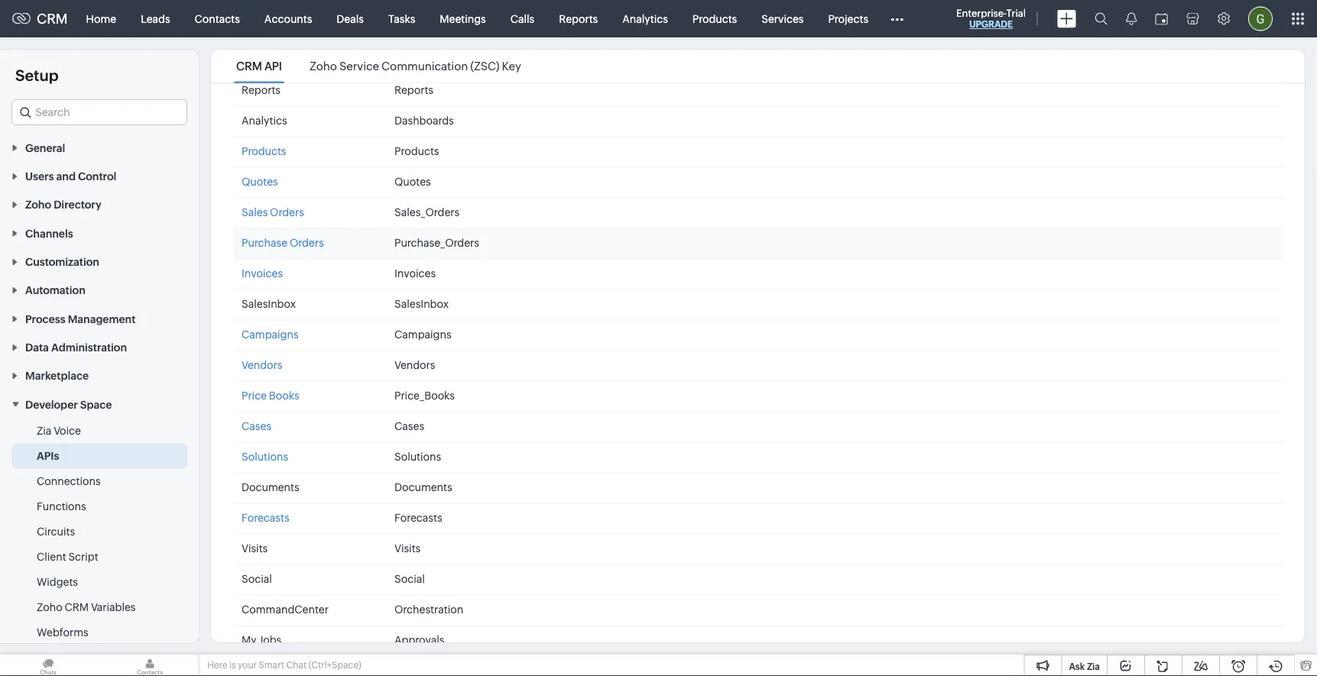 Task type: locate. For each thing, give the bounding box(es) containing it.
users and control
[[25, 170, 116, 182]]

client script link
[[37, 549, 98, 565]]

quotes up sales
[[242, 175, 278, 188]]

data
[[25, 342, 49, 354]]

1 solutions from the left
[[242, 451, 288, 463]]

1 horizontal spatial salesinbox
[[395, 298, 449, 310]]

signals element
[[1117, 0, 1146, 37]]

products link
[[680, 0, 749, 37], [242, 145, 286, 157]]

campaigns up vendors "link" at the left bottom of the page
[[242, 328, 299, 341]]

analytics
[[623, 13, 668, 25], [242, 114, 287, 127]]

sales orders
[[242, 206, 304, 218]]

my
[[242, 634, 257, 646]]

2 salesinbox from the left
[[395, 298, 449, 310]]

process management button
[[0, 304, 199, 333]]

invoices
[[242, 267, 283, 279], [395, 267, 436, 279]]

developer space
[[25, 399, 112, 411]]

enterprise-trial upgrade
[[956, 7, 1026, 29]]

projects link
[[816, 0, 881, 37]]

0 horizontal spatial vendors
[[242, 359, 282, 371]]

0 horizontal spatial cases
[[242, 420, 271, 432]]

crm up webforms
[[65, 601, 89, 613]]

2 cases from the left
[[395, 420, 424, 432]]

client
[[37, 551, 66, 563]]

smart
[[259, 661, 284, 671]]

1 quotes from the left
[[242, 175, 278, 188]]

crm api link
[[234, 60, 284, 73]]

1 horizontal spatial social
[[395, 573, 425, 585]]

control
[[78, 170, 116, 182]]

solutions
[[242, 451, 288, 463], [395, 451, 441, 463]]

and
[[56, 170, 76, 182]]

signals image
[[1126, 12, 1137, 25]]

0 horizontal spatial documents
[[242, 481, 299, 494]]

client script
[[37, 551, 98, 563]]

data administration
[[25, 342, 127, 354]]

2 solutions from the left
[[395, 451, 441, 463]]

deals link
[[324, 0, 376, 37]]

0 vertical spatial zia
[[37, 425, 51, 437]]

cases link
[[242, 420, 271, 432]]

functions
[[37, 500, 86, 513]]

zoho left service
[[310, 60, 337, 73]]

orders up purchase orders at the top left
[[270, 206, 304, 218]]

orders right purchase
[[290, 237, 324, 249]]

0 horizontal spatial forecasts
[[242, 512, 289, 524]]

invoices down purchase_orders at the left top of the page
[[395, 267, 436, 279]]

zia inside developer space region
[[37, 425, 51, 437]]

crm link
[[12, 11, 68, 27]]

forecasts
[[242, 512, 289, 524], [395, 512, 442, 524]]

campaigns link
[[242, 328, 299, 341]]

home
[[86, 13, 116, 25]]

search element
[[1086, 0, 1117, 37]]

2 campaigns from the left
[[395, 328, 452, 341]]

products link up quotes link
[[242, 145, 286, 157]]

1 campaigns from the left
[[242, 328, 299, 341]]

2 documents from the left
[[395, 481, 452, 494]]

campaigns up price_books
[[395, 328, 452, 341]]

0 horizontal spatial invoices
[[242, 267, 283, 279]]

cases down price_books
[[395, 420, 424, 432]]

solutions down cases link
[[242, 451, 288, 463]]

zoho
[[310, 60, 337, 73], [25, 199, 51, 211], [37, 601, 62, 613]]

1 vertical spatial zia
[[1087, 662, 1100, 672]]

vendors
[[242, 359, 282, 371], [395, 359, 435, 371]]

(zsc)
[[470, 60, 500, 73]]

0 horizontal spatial campaigns
[[242, 328, 299, 341]]

quotes link
[[242, 175, 278, 188]]

list
[[222, 50, 535, 83]]

0 vertical spatial orders
[[270, 206, 304, 218]]

communication
[[382, 60, 468, 73]]

0 horizontal spatial analytics
[[242, 114, 287, 127]]

2 vertical spatial crm
[[65, 601, 89, 613]]

1 horizontal spatial products link
[[680, 0, 749, 37]]

visits down forecasts link
[[242, 542, 268, 555]]

products down dashboards
[[395, 145, 439, 157]]

documents
[[242, 481, 299, 494], [395, 481, 452, 494]]

visits up orchestration
[[395, 542, 421, 555]]

1 documents from the left
[[242, 481, 299, 494]]

vendors up price at left
[[242, 359, 282, 371]]

1 horizontal spatial solutions
[[395, 451, 441, 463]]

crm
[[37, 11, 68, 27], [236, 60, 262, 73], [65, 601, 89, 613]]

1 vertical spatial crm
[[236, 60, 262, 73]]

1 vertical spatial zoho
[[25, 199, 51, 211]]

2 forecasts from the left
[[395, 512, 442, 524]]

campaigns
[[242, 328, 299, 341], [395, 328, 452, 341]]

setup
[[15, 67, 59, 84]]

reports down zoho service communication (zsc) key
[[395, 84, 434, 96]]

1 horizontal spatial campaigns
[[395, 328, 452, 341]]

2 vendors from the left
[[395, 359, 435, 371]]

2 horizontal spatial reports
[[559, 13, 598, 25]]

analytics right the reports link
[[623, 13, 668, 25]]

list containing crm api
[[222, 50, 535, 83]]

2 vertical spatial zoho
[[37, 601, 62, 613]]

1 vertical spatial orders
[[290, 237, 324, 249]]

customization
[[25, 256, 99, 268]]

1 vendors from the left
[[242, 359, 282, 371]]

2 invoices from the left
[[395, 267, 436, 279]]

webforms link
[[37, 625, 88, 640]]

tasks link
[[376, 0, 428, 37]]

0 vertical spatial crm
[[37, 11, 68, 27]]

1 horizontal spatial documents
[[395, 481, 452, 494]]

cases down price at left
[[242, 420, 271, 432]]

orders
[[270, 206, 304, 218], [290, 237, 324, 249]]

None field
[[11, 99, 187, 125]]

1 horizontal spatial analytics
[[623, 13, 668, 25]]

accounts
[[264, 13, 312, 25]]

reports right calls link
[[559, 13, 598, 25]]

zoho down widgets link
[[37, 601, 62, 613]]

social up commandcenter
[[242, 573, 272, 585]]

products link left the services at right top
[[680, 0, 749, 37]]

0 vertical spatial products link
[[680, 0, 749, 37]]

solutions down price_books
[[395, 451, 441, 463]]

1 horizontal spatial invoices
[[395, 267, 436, 279]]

quotes up 'sales_orders'
[[395, 175, 431, 188]]

0 horizontal spatial salesinbox
[[242, 298, 296, 310]]

orders for purchase orders
[[290, 237, 324, 249]]

circuits
[[37, 526, 75, 538]]

1 horizontal spatial zia
[[1087, 662, 1100, 672]]

contacts image
[[102, 655, 198, 677]]

space
[[80, 399, 112, 411]]

zoho down users
[[25, 199, 51, 211]]

crm left home
[[37, 11, 68, 27]]

crm for crm
[[37, 11, 68, 27]]

solutions link
[[242, 451, 288, 463]]

0 horizontal spatial reports
[[242, 84, 281, 96]]

0 horizontal spatial social
[[242, 573, 272, 585]]

price
[[242, 390, 267, 402]]

1 visits from the left
[[242, 542, 268, 555]]

zoho inside zoho crm variables link
[[37, 601, 62, 613]]

crm api
[[236, 60, 282, 73]]

vendors up price_books
[[395, 359, 435, 371]]

home link
[[74, 0, 129, 37]]

0 horizontal spatial solutions
[[242, 451, 288, 463]]

process
[[25, 313, 65, 325]]

channels
[[25, 227, 73, 240]]

analytics down crm api link
[[242, 114, 287, 127]]

zia left voice at the bottom
[[37, 425, 51, 437]]

apis link
[[37, 448, 59, 464]]

salesinbox down purchase_orders at the left top of the page
[[395, 298, 449, 310]]

social up orchestration
[[395, 573, 425, 585]]

1 horizontal spatial vendors
[[395, 359, 435, 371]]

1 horizontal spatial quotes
[[395, 175, 431, 188]]

0 horizontal spatial quotes
[[242, 175, 278, 188]]

vendors link
[[242, 359, 282, 371]]

zoho inside zoho directory dropdown button
[[25, 199, 51, 211]]

1 horizontal spatial cases
[[395, 420, 424, 432]]

create menu image
[[1057, 10, 1077, 28]]

crm left the api
[[236, 60, 262, 73]]

2 quotes from the left
[[395, 175, 431, 188]]

invoices down purchase
[[242, 267, 283, 279]]

1 horizontal spatial reports
[[395, 84, 434, 96]]

0 horizontal spatial zia
[[37, 425, 51, 437]]

0 vertical spatial zoho
[[310, 60, 337, 73]]

1 invoices from the left
[[242, 267, 283, 279]]

zoho for zoho directory
[[25, 199, 51, 211]]

1 vertical spatial products link
[[242, 145, 286, 157]]

1 cases from the left
[[242, 420, 271, 432]]

invoices link
[[242, 267, 283, 279]]

1 horizontal spatial visits
[[395, 542, 421, 555]]

is
[[229, 661, 236, 671]]

reports down crm api link
[[242, 84, 281, 96]]

products up quotes link
[[242, 145, 286, 157]]

products left the services at right top
[[693, 13, 737, 25]]

0 horizontal spatial visits
[[242, 542, 268, 555]]

meetings
[[440, 13, 486, 25]]

zia
[[37, 425, 51, 437], [1087, 662, 1100, 672]]

1 vertical spatial analytics
[[242, 114, 287, 127]]

salesinbox up campaigns link
[[242, 298, 296, 310]]

reports link
[[547, 0, 610, 37]]

price_books
[[395, 390, 455, 402]]

sales
[[242, 206, 268, 218]]

zia right the ask
[[1087, 662, 1100, 672]]

1 horizontal spatial forecasts
[[395, 512, 442, 524]]

zia voice
[[37, 425, 81, 437]]

price books link
[[242, 390, 299, 402]]

calendar image
[[1155, 13, 1168, 25]]



Task type: vqa. For each thing, say whether or not it's contained in the screenshot.


Task type: describe. For each thing, give the bounding box(es) containing it.
directory
[[54, 199, 101, 211]]

Other Modules field
[[881, 6, 914, 31]]

ask
[[1069, 662, 1085, 672]]

my jobs
[[242, 634, 282, 646]]

services link
[[749, 0, 816, 37]]

contacts
[[195, 13, 240, 25]]

purchase orders link
[[242, 237, 324, 249]]

here
[[207, 661, 227, 671]]

circuits link
[[37, 524, 75, 539]]

sales_orders
[[395, 206, 460, 218]]

purchase_orders
[[395, 237, 479, 249]]

users and control button
[[0, 162, 199, 190]]

orchestration
[[395, 604, 463, 616]]

widgets link
[[37, 574, 78, 590]]

0 horizontal spatial products
[[242, 145, 286, 157]]

2 horizontal spatial products
[[693, 13, 737, 25]]

profile element
[[1239, 0, 1282, 37]]

0 vertical spatial analytics
[[623, 13, 668, 25]]

your
[[238, 661, 257, 671]]

1 salesinbox from the left
[[242, 298, 296, 310]]

upgrade
[[969, 19, 1013, 29]]

functions link
[[37, 499, 86, 514]]

calls link
[[498, 0, 547, 37]]

ask zia
[[1069, 662, 1100, 672]]

zoho service communication (zsc) key link
[[307, 60, 524, 73]]

dashboards
[[395, 114, 454, 127]]

tasks
[[388, 13, 415, 25]]

1 social from the left
[[242, 573, 272, 585]]

voice
[[54, 425, 81, 437]]

purchase
[[242, 237, 288, 249]]

1 forecasts from the left
[[242, 512, 289, 524]]

sales orders link
[[242, 206, 304, 218]]

process management
[[25, 313, 136, 325]]

approvals
[[395, 634, 445, 646]]

create menu element
[[1048, 0, 1086, 37]]

2 social from the left
[[395, 573, 425, 585]]

service
[[339, 60, 379, 73]]

chat
[[286, 661, 307, 671]]

api
[[264, 60, 282, 73]]

2 visits from the left
[[395, 542, 421, 555]]

0 horizontal spatial products link
[[242, 145, 286, 157]]

zoho crm variables link
[[37, 600, 136, 615]]

crm for crm api
[[236, 60, 262, 73]]

users
[[25, 170, 54, 182]]

leads link
[[129, 0, 182, 37]]

accounts link
[[252, 0, 324, 37]]

deals
[[337, 13, 364, 25]]

general button
[[0, 133, 199, 162]]

apis
[[37, 450, 59, 462]]

forecasts link
[[242, 512, 289, 524]]

projects
[[828, 13, 869, 25]]

trial
[[1007, 7, 1026, 19]]

webforms
[[37, 626, 88, 639]]

marketplace button
[[0, 361, 199, 390]]

zoho service communication (zsc) key
[[310, 60, 521, 73]]

administration
[[51, 342, 127, 354]]

crm inside developer space region
[[65, 601, 89, 613]]

connections
[[37, 475, 101, 487]]

developer space region
[[0, 419, 199, 671]]

price books
[[242, 390, 299, 402]]

zoho for zoho service communication (zsc) key
[[310, 60, 337, 73]]

developer space button
[[0, 390, 199, 419]]

purchase orders
[[242, 237, 324, 249]]

services
[[762, 13, 804, 25]]

customization button
[[0, 247, 199, 276]]

leads
[[141, 13, 170, 25]]

profile image
[[1249, 6, 1273, 31]]

developer
[[25, 399, 78, 411]]

jobs
[[259, 634, 282, 646]]

widgets
[[37, 576, 78, 588]]

data administration button
[[0, 333, 199, 361]]

analytics link
[[610, 0, 680, 37]]

key
[[502, 60, 521, 73]]

search image
[[1095, 12, 1108, 25]]

books
[[269, 390, 299, 402]]

script
[[68, 551, 98, 563]]

zoho crm variables
[[37, 601, 136, 613]]

zoho for zoho crm variables
[[37, 601, 62, 613]]

chats image
[[0, 655, 96, 677]]

orders for sales orders
[[270, 206, 304, 218]]

meetings link
[[428, 0, 498, 37]]

1 horizontal spatial products
[[395, 145, 439, 157]]

here is your smart chat (ctrl+space)
[[207, 661, 361, 671]]

variables
[[91, 601, 136, 613]]

management
[[68, 313, 136, 325]]

(ctrl+space)
[[309, 661, 361, 671]]

Search text field
[[12, 100, 187, 125]]

zoho directory button
[[0, 190, 199, 219]]

calls
[[511, 13, 535, 25]]

zoho directory
[[25, 199, 101, 211]]

automation
[[25, 284, 85, 297]]

contacts link
[[182, 0, 252, 37]]

general
[[25, 142, 65, 154]]

enterprise-
[[956, 7, 1007, 19]]



